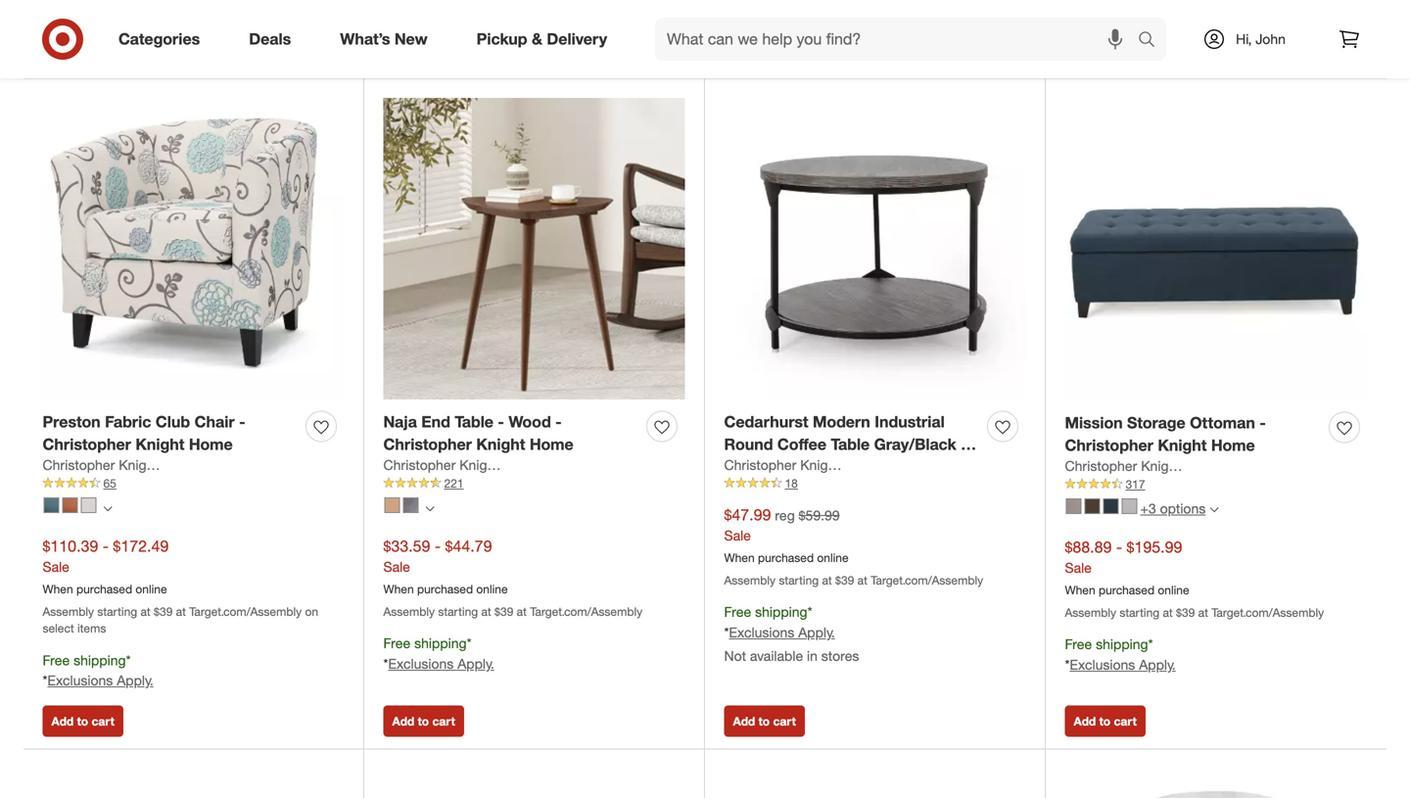 Task type: vqa. For each thing, say whether or not it's contained in the screenshot.
SALE in $110.39 - $172.49 sale when purchased online assembly starting at $39 at target.com/assembly  on select items
yes



Task type: describe. For each thing, give the bounding box(es) containing it.
items
[[77, 621, 106, 636]]

all colors + 3 more colors element
[[1210, 503, 1219, 514]]

- inside $110.39 - $172.49 sale when purchased online assembly starting at $39 at target.com/assembly  on select items
[[103, 536, 109, 556]]

when for $88.89
[[1065, 583, 1096, 598]]

+3
[[1140, 500, 1156, 517]]

brown image
[[1085, 498, 1100, 514]]

- inside mission storage ottoman - christopher knight home
[[1260, 413, 1266, 432]]

free shipping * * exclusions apply. not available in stores
[[724, 603, 859, 664]]

exclusions for home
[[47, 672, 113, 689]]

$33.59 - $44.79 sale when purchased online assembly starting at $39 at target.com/assembly
[[383, 536, 643, 619]]

john
[[1256, 30, 1286, 47]]

christopher knight home for end
[[383, 457, 540, 474]]

$44.79
[[445, 536, 492, 556]]

cedarhurst modern industrial round coffee table gray/black - christopher knight home link
[[724, 411, 980, 476]]

new
[[395, 29, 428, 49]]

knight inside naja end table - wood - christopher knight home
[[476, 435, 525, 454]]

221
[[444, 476, 464, 491]]

table inside cedarhurst modern industrial round coffee table gray/black - christopher knight home
[[831, 435, 870, 454]]

sale for $110.39
[[43, 558, 69, 575]]

reg
[[775, 507, 795, 524]]

knight inside cedarhurst modern industrial round coffee table gray/black - christopher knight home
[[817, 457, 866, 476]]

- inside "$88.89 - $195.99 sale when purchased online assembly starting at $39 at target.com/assembly"
[[1116, 537, 1122, 557]]

naja end table - wood - christopher knight home link
[[383, 411, 639, 456]]

$47.99 reg $59.99 sale when purchased online assembly starting at $39 at target.com/assembly
[[724, 505, 983, 588]]

cedarhurst modern industrial round coffee table gray/black - christopher knight home
[[724, 412, 967, 476]]

sale for $47.99
[[724, 527, 751, 544]]

christopher knight home for modern
[[724, 457, 881, 474]]

$59.99
[[799, 507, 840, 524]]

christopher knight home link for storage
[[1065, 457, 1221, 476]]

shipping for $110.39
[[74, 652, 126, 669]]

exclusions for -
[[729, 624, 795, 641]]

fabric
[[105, 412, 151, 431]]

in
[[807, 647, 818, 664]]

- inside cedarhurst modern industrial round coffee table gray/black - christopher knight home
[[961, 435, 967, 454]]

starting for $195.99
[[1120, 605, 1160, 620]]

assembly for $47.99
[[724, 573, 776, 588]]

$33.59
[[383, 536, 430, 556]]

home inside 'preston fabric club chair - christopher knight home'
[[189, 435, 233, 454]]

all colors image
[[103, 505, 112, 513]]

home up 18 'link'
[[844, 457, 881, 474]]

exclusions apply. link for naja end table - wood - christopher knight home
[[388, 655, 494, 672]]

mission
[[1065, 413, 1123, 432]]

preston
[[43, 412, 101, 431]]

pickup & delivery link
[[460, 18, 632, 61]]

apply. for home
[[117, 672, 154, 689]]

when for $33.59
[[383, 582, 414, 597]]

free for $47.99
[[724, 603, 751, 621]]

hi,
[[1236, 30, 1252, 47]]

$172.49
[[113, 536, 169, 556]]

what's new
[[340, 29, 428, 49]]

$110.39 - $172.49 sale when purchased online assembly starting at $39 at target.com/assembly  on select items
[[43, 536, 318, 636]]

online for $172.49
[[136, 582, 167, 597]]

pickup & delivery
[[477, 29, 607, 49]]

online for $59.99
[[817, 551, 849, 565]]

target.com/assembly for $195.99
[[1212, 605, 1324, 620]]

$88.89
[[1065, 537, 1112, 557]]

* exclusions apply.
[[724, 1, 835, 18]]

purchased for $195.99
[[1099, 583, 1155, 598]]

select
[[43, 621, 74, 636]]

what's
[[340, 29, 390, 49]]

knight down coffee
[[800, 457, 840, 474]]

- left the "wood"
[[498, 412, 504, 431]]

ottoman
[[1190, 413, 1255, 432]]

mission storage ottoman - christopher knight home
[[1065, 413, 1266, 455]]

exclusions for knight
[[388, 655, 454, 672]]

$39 for $44.79
[[495, 604, 513, 619]]

on
[[305, 604, 318, 619]]

free shipping * * exclusions apply. for $110.39
[[43, 652, 154, 689]]

categories link
[[102, 18, 224, 61]]

$39 for $59.99
[[835, 573, 854, 588]]

end
[[421, 412, 450, 431]]

christopher inside cedarhurst modern industrial round coffee table gray/black - christopher knight home
[[724, 457, 813, 476]]

shipping for $33.59
[[414, 635, 467, 652]]

available
[[750, 647, 803, 664]]

round
[[724, 435, 773, 454]]

preston fabric club chair - christopher knight home
[[43, 412, 245, 454]]

knight inside 'preston fabric club chair - christopher knight home'
[[135, 435, 185, 454]]

options
[[1160, 500, 1206, 517]]

christopher knight home link for modern
[[724, 456, 881, 475]]

industrial
[[875, 412, 945, 431]]

not
[[724, 647, 746, 664]]

deals
[[249, 29, 291, 49]]

online for $195.99
[[1158, 583, 1189, 598]]

naja
[[383, 412, 417, 431]]

light gray image
[[1122, 498, 1137, 514]]

mission storage ottoman - christopher knight home link
[[1065, 412, 1322, 457]]

sale for $88.89
[[1065, 559, 1092, 576]]

$47.99
[[724, 505, 771, 524]]

$39 for $172.49
[[154, 604, 173, 619]]

beige image
[[1066, 498, 1082, 514]]

delivery
[[547, 29, 607, 49]]

18
[[785, 476, 798, 491]]

pickup
[[477, 29, 527, 49]]

christopher inside mission storage ottoman - christopher knight home
[[1065, 436, 1154, 455]]

sale for $33.59
[[383, 558, 410, 575]]

dark blue image
[[1103, 498, 1119, 514]]

home inside cedarhurst modern industrial round coffee table gray/black - christopher knight home
[[870, 457, 914, 476]]



Task type: locate. For each thing, give the bounding box(es) containing it.
apply. inside free shipping * * exclusions apply. not available in stores
[[798, 624, 835, 641]]

1 vertical spatial table
[[831, 435, 870, 454]]

home up 221 link
[[503, 457, 540, 474]]

- right chair
[[239, 412, 245, 431]]

assembly inside "$88.89 - $195.99 sale when purchased online assembly starting at $39 at target.com/assembly"
[[1065, 605, 1116, 620]]

sale inside "$88.89 - $195.99 sale when purchased online assembly starting at $39 at target.com/assembly"
[[1065, 559, 1092, 576]]

purchased down $195.99
[[1099, 583, 1155, 598]]

stores
[[821, 647, 859, 664]]

target.com/assembly inside "$47.99 reg $59.99 sale when purchased online assembly starting at $39 at target.com/assembly"
[[871, 573, 983, 588]]

2 horizontal spatial free shipping * * exclusions apply.
[[1065, 636, 1176, 673]]

$39 inside $110.39 - $172.49 sale when purchased online assembly starting at $39 at target.com/assembly  on select items
[[154, 604, 173, 619]]

christopher knight home link
[[43, 456, 199, 475], [383, 456, 540, 475], [724, 456, 881, 475], [1065, 457, 1221, 476]]

$39
[[835, 573, 854, 588], [154, 604, 173, 619], [495, 604, 513, 619], [1176, 605, 1195, 620]]

add
[[51, 43, 74, 58], [392, 43, 415, 58], [733, 43, 755, 58], [1074, 43, 1096, 58], [51, 714, 74, 729], [392, 714, 415, 729], [733, 714, 755, 729], [1074, 714, 1096, 729]]

online inside "$88.89 - $195.99 sale when purchased online assembly starting at $39 at target.com/assembly"
[[1158, 583, 1189, 598]]

starting for $59.99
[[779, 573, 819, 588]]

christopher knight home up 317
[[1065, 458, 1221, 475]]

starting up free shipping * * exclusions apply. not available in stores
[[779, 573, 819, 588]]

hi, john
[[1236, 30, 1286, 47]]

apply.
[[798, 1, 835, 18], [798, 624, 835, 641], [458, 655, 494, 672], [1139, 656, 1176, 673], [117, 672, 154, 689]]

home down ottoman
[[1211, 436, 1255, 455]]

317
[[1126, 477, 1145, 492]]

when inside $110.39 - $172.49 sale when purchased online assembly starting at $39 at target.com/assembly  on select items
[[43, 582, 73, 597]]

when inside "$47.99 reg $59.99 sale when purchased online assembly starting at $39 at target.com/assembly"
[[724, 551, 755, 565]]

online for $44.79
[[476, 582, 508, 597]]

all colors image
[[426, 505, 434, 513]]

exclusions apply. link
[[729, 1, 835, 18], [729, 624, 835, 641], [388, 655, 494, 672], [1070, 656, 1176, 673], [47, 672, 154, 689]]

exclusions apply. link for preston fabric club chair - christopher knight home
[[47, 672, 154, 689]]

christopher knight home for fabric
[[43, 457, 199, 474]]

christopher knight home for storage
[[1065, 458, 1221, 475]]

purchased down $44.79
[[417, 582, 473, 597]]

christopher knight home
[[43, 457, 199, 474], [383, 457, 540, 474], [724, 457, 881, 474], [1065, 458, 1221, 475]]

sale
[[724, 527, 751, 544], [43, 558, 69, 575], [383, 558, 410, 575], [1065, 559, 1092, 576]]

target.com/assembly inside $33.59 - $44.79 sale when purchased online assembly starting at $39 at target.com/assembly
[[530, 604, 643, 619]]

assembly for $110.39
[[43, 604, 94, 619]]

table right end
[[455, 412, 494, 431]]

assembly up select
[[43, 604, 94, 619]]

free shipping * * exclusions apply.
[[383, 635, 494, 672], [1065, 636, 1176, 673], [43, 652, 154, 689]]

+3 options
[[1140, 500, 1206, 517]]

when inside $33.59 - $44.79 sale when purchased online assembly starting at $39 at target.com/assembly
[[383, 582, 414, 597]]

naja end table - wood - christopher knight home image
[[383, 98, 685, 400], [383, 98, 685, 400]]

purchased for $172.49
[[76, 582, 132, 597]]

starting up 'items'
[[97, 604, 137, 619]]

at
[[822, 573, 832, 588], [858, 573, 868, 588], [141, 604, 151, 619], [176, 604, 186, 619], [481, 604, 491, 619], [517, 604, 527, 619], [1163, 605, 1173, 620], [1198, 605, 1208, 620]]

christopher knight home link down coffee
[[724, 456, 881, 475]]

natural image
[[384, 497, 400, 513]]

&
[[532, 29, 542, 49]]

christopher knight home up 65
[[43, 457, 199, 474]]

- right ottoman
[[1260, 413, 1266, 432]]

free shipping * * exclusions apply. for $88.89
[[1065, 636, 1176, 673]]

add to cart
[[51, 43, 114, 58], [392, 43, 455, 58], [733, 43, 796, 58], [1074, 43, 1137, 58], [51, 714, 114, 729], [392, 714, 455, 729], [733, 714, 796, 729], [1074, 714, 1137, 729]]

exclusions apply. link for mission storage ottoman - christopher knight home
[[1070, 656, 1176, 673]]

shipping down "$88.89 - $195.99 sale when purchased online assembly starting at $39 at target.com/assembly"
[[1096, 636, 1148, 653]]

- right $110.39
[[103, 536, 109, 556]]

when down the $47.99
[[724, 551, 755, 565]]

$88.89 - $195.99 sale when purchased online assembly starting at $39 at target.com/assembly
[[1065, 537, 1324, 620]]

deals link
[[232, 18, 316, 61]]

chair
[[195, 412, 235, 431]]

preston fabric club chair - christopher knight home link
[[43, 411, 298, 456]]

when inside "$88.89 - $195.99 sale when purchased online assembly starting at $39 at target.com/assembly"
[[1065, 583, 1096, 598]]

table
[[455, 412, 494, 431], [831, 435, 870, 454]]

home inside naja end table - wood - christopher knight home
[[530, 435, 574, 454]]

when up select
[[43, 582, 73, 597]]

purchased for $59.99
[[758, 551, 814, 565]]

table inside naja end table - wood - christopher knight home
[[455, 412, 494, 431]]

sale inside "$47.99 reg $59.99 sale when purchased online assembly starting at $39 at target.com/assembly"
[[724, 527, 751, 544]]

purchased inside $33.59 - $44.79 sale when purchased online assembly starting at $39 at target.com/assembly
[[417, 582, 473, 597]]

knight down 'preston fabric club chair - christopher knight home'
[[119, 457, 158, 474]]

purchased down 'reg'
[[758, 551, 814, 565]]

when for $110.39
[[43, 582, 73, 597]]

1 horizontal spatial table
[[831, 435, 870, 454]]

when
[[724, 551, 755, 565], [43, 582, 73, 597], [383, 582, 414, 597], [1065, 583, 1096, 598]]

$110.39
[[43, 536, 98, 556]]

shipping
[[755, 603, 808, 621], [414, 635, 467, 652], [1096, 636, 1148, 653], [74, 652, 126, 669]]

starting inside "$47.99 reg $59.99 sale when purchased online assembly starting at $39 at target.com/assembly"
[[779, 573, 819, 588]]

naveed wood side table light gray - christopher knight home image
[[1065, 769, 1368, 798], [1065, 769, 1368, 798]]

home inside mission storage ottoman - christopher knight home
[[1211, 436, 1255, 455]]

sale down $88.89
[[1065, 559, 1092, 576]]

free for $33.59
[[383, 635, 411, 652]]

cedarhurst modern industrial round coffee table gray/black - christopher knight home image
[[724, 98, 1026, 400], [724, 98, 1026, 400]]

target.com/assembly for $172.49
[[189, 604, 302, 619]]

2 all colors element from the left
[[426, 502, 434, 513]]

free down $88.89
[[1065, 636, 1092, 653]]

18 link
[[724, 475, 1026, 492]]

mission storage ottoman - christopher knight home image
[[1065, 98, 1368, 401], [1065, 98, 1368, 401]]

home down chair
[[189, 435, 233, 454]]

purchased inside $110.39 - $172.49 sale when purchased online assembly starting at $39 at target.com/assembly  on select items
[[76, 582, 132, 597]]

when for $47.99
[[724, 551, 755, 565]]

christopher
[[43, 435, 131, 454], [383, 435, 472, 454], [1065, 436, 1154, 455], [43, 457, 115, 474], [383, 457, 456, 474], [724, 457, 796, 474], [724, 457, 813, 476], [1065, 458, 1137, 475]]

- left $44.79
[[435, 536, 441, 556]]

all colors element for $33.59
[[426, 502, 434, 513]]

1 horizontal spatial free shipping * * exclusions apply.
[[383, 635, 494, 672]]

knight inside mission storage ottoman - christopher knight home
[[1158, 436, 1207, 455]]

to
[[77, 43, 88, 58], [418, 43, 429, 58], [759, 43, 770, 58], [1099, 43, 1111, 58], [77, 714, 88, 729], [418, 714, 429, 729], [759, 714, 770, 729], [1099, 714, 1111, 729]]

starting down $195.99
[[1120, 605, 1160, 620]]

knight down the storage
[[1158, 436, 1207, 455]]

all colors element right the walnut icon
[[426, 502, 434, 513]]

dark teal image
[[44, 497, 59, 513]]

1 all colors element from the left
[[103, 502, 112, 513]]

assembly inside $33.59 - $44.79 sale when purchased online assembly starting at $39 at target.com/assembly
[[383, 604, 435, 619]]

knight down modern
[[817, 457, 866, 476]]

multi colored image
[[81, 497, 96, 513]]

all colors element
[[103, 502, 112, 513], [426, 502, 434, 513]]

what's new link
[[323, 18, 452, 61]]

assembly for $33.59
[[383, 604, 435, 619]]

shipping for $88.89
[[1096, 636, 1148, 653]]

0 vertical spatial table
[[455, 412, 494, 431]]

free shipping * * exclusions apply. for $33.59
[[383, 635, 494, 672]]

- inside 'preston fabric club chair - christopher knight home'
[[239, 412, 245, 431]]

starting for $172.49
[[97, 604, 137, 619]]

all colors + 3 more colors image
[[1210, 506, 1219, 514]]

christopher inside 'preston fabric club chair - christopher knight home'
[[43, 435, 131, 454]]

free for $110.39
[[43, 652, 70, 669]]

0 horizontal spatial table
[[455, 412, 494, 431]]

shipping inside free shipping * * exclusions apply. not available in stores
[[755, 603, 808, 621]]

+3 options button
[[1057, 493, 1227, 524]]

online down $59.99
[[817, 551, 849, 565]]

$39 for $195.99
[[1176, 605, 1195, 620]]

1 horizontal spatial all colors element
[[426, 502, 434, 513]]

65
[[103, 476, 116, 491]]

online
[[817, 551, 849, 565], [136, 582, 167, 597], [476, 582, 508, 597], [1158, 583, 1189, 598]]

-
[[239, 412, 245, 431], [498, 412, 504, 431], [555, 412, 562, 431], [1260, 413, 1266, 432], [961, 435, 967, 454], [103, 536, 109, 556], [435, 536, 441, 556], [1116, 537, 1122, 557]]

target.com/assembly inside "$88.89 - $195.99 sale when purchased online assembly starting at $39 at target.com/assembly"
[[1212, 605, 1324, 620]]

$39 inside "$88.89 - $195.99 sale when purchased online assembly starting at $39 at target.com/assembly"
[[1176, 605, 1195, 620]]

0 horizontal spatial all colors element
[[103, 502, 112, 513]]

shipping up available
[[755, 603, 808, 621]]

preston fabric club chair - christopher knight home image
[[43, 98, 344, 400], [43, 98, 344, 400]]

all colors element for $110.39
[[103, 502, 112, 513]]

221 link
[[383, 475, 685, 492]]

target.com/assembly for $44.79
[[530, 604, 643, 619]]

$195.99
[[1127, 537, 1182, 557]]

walnut image
[[403, 497, 419, 513]]

free for $88.89
[[1065, 636, 1092, 653]]

sale down $33.59
[[383, 558, 410, 575]]

assembly
[[724, 573, 776, 588], [43, 604, 94, 619], [383, 604, 435, 619], [1065, 605, 1116, 620]]

christopher knight home link up 221
[[383, 456, 540, 475]]

online down the $172.49
[[136, 582, 167, 597]]

when down $88.89
[[1065, 583, 1096, 598]]

apply. for knight
[[458, 655, 494, 672]]

sale down $110.39
[[43, 558, 69, 575]]

free inside free shipping * * exclusions apply. not available in stores
[[724, 603, 751, 621]]

assembly inside "$47.99 reg $59.99 sale when purchased online assembly starting at $39 at target.com/assembly"
[[724, 573, 776, 588]]

christopher knight home link for fabric
[[43, 456, 199, 475]]

$39 inside $33.59 - $44.79 sale when purchased online assembly starting at $39 at target.com/assembly
[[495, 604, 513, 619]]

- inside $33.59 - $44.79 sale when purchased online assembly starting at $39 at target.com/assembly
[[435, 536, 441, 556]]

free
[[724, 603, 751, 621], [383, 635, 411, 652], [1065, 636, 1092, 653], [43, 652, 70, 669]]

christopher knight home link for end
[[383, 456, 540, 475]]

shipping for $47.99
[[755, 603, 808, 621]]

knight down the "wood"
[[476, 435, 525, 454]]

purchased
[[758, 551, 814, 565], [76, 582, 132, 597], [417, 582, 473, 597], [1099, 583, 1155, 598]]

purchased for $44.79
[[417, 582, 473, 597]]

online down $195.99
[[1158, 583, 1189, 598]]

starting
[[779, 573, 819, 588], [97, 604, 137, 619], [438, 604, 478, 619], [1120, 605, 1160, 620]]

online down $44.79
[[476, 582, 508, 597]]

317 link
[[1065, 476, 1368, 493]]

target.com/assembly for $59.99
[[871, 573, 983, 588]]

assembly down $33.59
[[383, 604, 435, 619]]

categories
[[118, 29, 200, 49]]

sale inside $110.39 - $172.49 sale when purchased online assembly starting at $39 at target.com/assembly  on select items
[[43, 558, 69, 575]]

home
[[189, 435, 233, 454], [530, 435, 574, 454], [1211, 436, 1255, 455], [162, 457, 199, 474], [503, 457, 540, 474], [844, 457, 881, 474], [870, 457, 914, 476], [1185, 458, 1221, 475]]

starting down $44.79
[[438, 604, 478, 619]]

christopher knight home up 221
[[383, 457, 540, 474]]

home up 65 link
[[162, 457, 199, 474]]

wood
[[509, 412, 551, 431]]

- right the "wood"
[[555, 412, 562, 431]]

cedarhurst
[[724, 412, 808, 431]]

all colors element right multi colored icon on the bottom left of page
[[103, 502, 112, 513]]

club
[[156, 412, 190, 431]]

0 horizontal spatial free shipping * * exclusions apply.
[[43, 652, 154, 689]]

sale down the $47.99
[[724, 527, 751, 544]]

when down $33.59
[[383, 582, 414, 597]]

shipping down $33.59 - $44.79 sale when purchased online assembly starting at $39 at target.com/assembly
[[414, 635, 467, 652]]

knight up 221
[[460, 457, 499, 474]]

search button
[[1129, 18, 1176, 65]]

home down gray/black
[[870, 457, 914, 476]]

knight down club
[[135, 435, 185, 454]]

- right $88.89
[[1116, 537, 1122, 557]]

- right gray/black
[[961, 435, 967, 454]]

storage
[[1127, 413, 1186, 432]]

assembly down $88.89
[[1065, 605, 1116, 620]]

*
[[724, 1, 729, 18], [808, 603, 812, 621], [724, 624, 729, 641], [467, 635, 472, 652], [1148, 636, 1153, 653], [126, 652, 131, 669], [383, 655, 388, 672], [1065, 656, 1070, 673], [43, 672, 47, 689]]

purchased up 'items'
[[76, 582, 132, 597]]

assembly down the $47.99
[[724, 573, 776, 588]]

online inside $33.59 - $44.79 sale when purchased online assembly starting at $39 at target.com/assembly
[[476, 582, 508, 597]]

assembly for $88.89
[[1065, 605, 1116, 620]]

naja end table - wood - christopher knight home
[[383, 412, 574, 454]]

home up 317 link
[[1185, 458, 1221, 475]]

assembly inside $110.39 - $172.49 sale when purchased online assembly starting at $39 at target.com/assembly  on select items
[[43, 604, 94, 619]]

$39 inside "$47.99 reg $59.99 sale when purchased online assembly starting at $39 at target.com/assembly"
[[835, 573, 854, 588]]

search
[[1129, 31, 1176, 51]]

65 link
[[43, 475, 344, 492]]

starting inside $33.59 - $44.79 sale when purchased online assembly starting at $39 at target.com/assembly
[[438, 604, 478, 619]]

free up 'not'
[[724, 603, 751, 621]]

christopher knight home link up 317
[[1065, 457, 1221, 476]]

cart
[[92, 43, 114, 58], [432, 43, 455, 58], [773, 43, 796, 58], [1114, 43, 1137, 58], [92, 714, 114, 729], [432, 714, 455, 729], [773, 714, 796, 729], [1114, 714, 1137, 729]]

online inside "$47.99 reg $59.99 sale when purchased online assembly starting at $39 at target.com/assembly"
[[817, 551, 849, 565]]

christopher knight home link up 65
[[43, 456, 199, 475]]

target.com/assembly
[[871, 573, 983, 588], [189, 604, 302, 619], [530, 604, 643, 619], [1212, 605, 1324, 620]]

starting inside "$88.89 - $195.99 sale when purchased online assembly starting at $39 at target.com/assembly"
[[1120, 605, 1160, 620]]

modern
[[813, 412, 870, 431]]

home down the "wood"
[[530, 435, 574, 454]]

apply. for -
[[798, 624, 835, 641]]

purchased inside "$88.89 - $195.99 sale when purchased online assembly starting at $39 at target.com/assembly"
[[1099, 583, 1155, 598]]

free down $33.59
[[383, 635, 411, 652]]

online inside $110.39 - $172.49 sale when purchased online assembly starting at $39 at target.com/assembly  on select items
[[136, 582, 167, 597]]

exclusions
[[729, 1, 795, 18], [729, 624, 795, 641], [388, 655, 454, 672], [1070, 656, 1135, 673], [47, 672, 113, 689]]

starting for $44.79
[[438, 604, 478, 619]]

coffee
[[778, 435, 827, 454]]

christopher knight home down coffee
[[724, 457, 881, 474]]

free down select
[[43, 652, 70, 669]]

knight
[[135, 435, 185, 454], [476, 435, 525, 454], [1158, 436, 1207, 455], [119, 457, 158, 474], [460, 457, 499, 474], [800, 457, 840, 474], [817, 457, 866, 476], [1141, 458, 1181, 475]]

purchased inside "$47.99 reg $59.99 sale when purchased online assembly starting at $39 at target.com/assembly"
[[758, 551, 814, 565]]

add to cart button
[[43, 35, 123, 66], [383, 35, 464, 66], [724, 35, 805, 66], [1065, 35, 1146, 66], [43, 706, 123, 737], [383, 706, 464, 737], [724, 706, 805, 737], [1065, 706, 1146, 737]]

knight up 317
[[1141, 458, 1181, 475]]

What can we help you find? suggestions appear below search field
[[655, 18, 1143, 61]]

shipping down 'items'
[[74, 652, 126, 669]]

exclusions inside free shipping * * exclusions apply. not available in stores
[[729, 624, 795, 641]]

orange image
[[62, 497, 78, 513]]

gray/black
[[874, 435, 956, 454]]

christopher inside naja end table - wood - christopher knight home
[[383, 435, 472, 454]]

starting inside $110.39 - $172.49 sale when purchased online assembly starting at $39 at target.com/assembly  on select items
[[97, 604, 137, 619]]

sale inside $33.59 - $44.79 sale when purchased online assembly starting at $39 at target.com/assembly
[[383, 558, 410, 575]]

table down modern
[[831, 435, 870, 454]]

target.com/assembly inside $110.39 - $172.49 sale when purchased online assembly starting at $39 at target.com/assembly  on select items
[[189, 604, 302, 619]]



